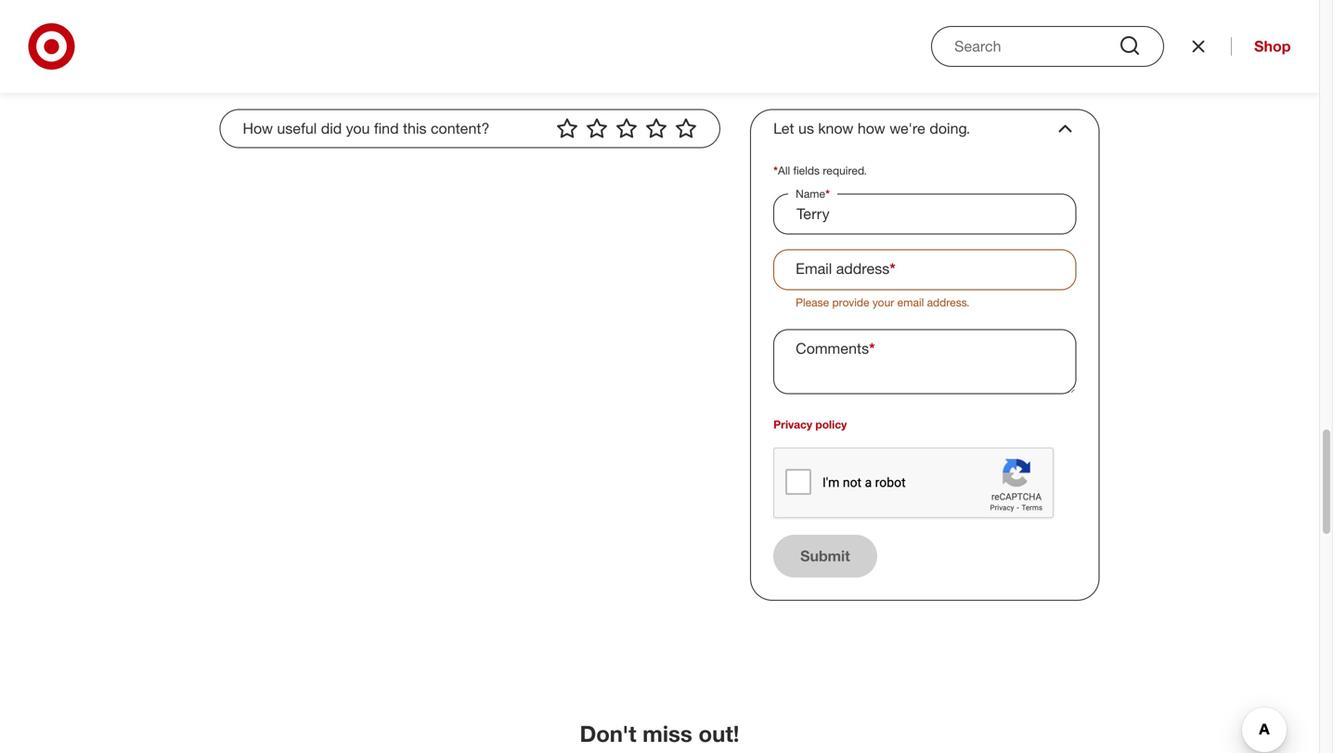 Task type: vqa. For each thing, say whether or not it's contained in the screenshot.
first ETHICAL from the left
no



Task type: describe. For each thing, give the bounding box(es) containing it.
policy
[[816, 417, 847, 431]]

privacy
[[774, 417, 813, 431]]

did
[[321, 119, 342, 137]]

fields
[[794, 163, 820, 177]]

required.
[[823, 163, 867, 177]]

please provide your email address.
[[796, 295, 970, 309]]

* all fields required.
[[774, 163, 867, 177]]

let us know how we're doing. button
[[774, 117, 1077, 140]]

miss
[[643, 720, 693, 747]]

find
[[374, 119, 399, 137]]

privacy policy
[[774, 417, 847, 431]]

don't miss out!
[[580, 720, 740, 747]]

you
[[346, 119, 370, 137]]

don't
[[580, 720, 637, 747]]

your
[[873, 295, 895, 309]]

how
[[243, 119, 273, 137]]

this
[[403, 119, 427, 137]]

out!
[[699, 720, 740, 747]]

we're
[[890, 119, 926, 137]]

* for first * text box
[[826, 187, 830, 201]]

2 * text field from the top
[[774, 329, 1077, 394]]

address.
[[928, 295, 970, 309]]



Task type: locate. For each thing, give the bounding box(es) containing it.
know
[[819, 119, 854, 137]]

useful
[[277, 119, 317, 137]]

us
[[799, 119, 815, 137]]

* down * all fields required.
[[826, 187, 830, 201]]

doing.
[[930, 119, 971, 137]]

1 * text field from the top
[[774, 194, 1077, 235]]

how
[[858, 119, 886, 137]]

email
[[898, 295, 924, 309]]

* for * email field
[[890, 260, 896, 278]]

content?
[[431, 119, 490, 137]]

* down please provide your email address.
[[869, 339, 875, 358]]

shop link
[[1232, 37, 1292, 56]]

* text field
[[774, 194, 1077, 235], [774, 329, 1077, 394]]

* left 'fields'
[[774, 163, 778, 177]]

Search search field
[[932, 26, 1165, 67]]

* up your
[[890, 260, 896, 278]]

None search field
[[932, 26, 1187, 67]]

submit button
[[774, 535, 878, 578]]

* text field down email
[[774, 329, 1077, 394]]

* for 2nd * text box from the top
[[869, 339, 875, 358]]

let
[[774, 119, 795, 137]]

1 vertical spatial * text field
[[774, 329, 1077, 394]]

*
[[774, 163, 778, 177], [826, 187, 830, 201], [890, 260, 896, 278], [869, 339, 875, 358]]

0 vertical spatial * text field
[[774, 194, 1077, 235]]

privacy policy link
[[774, 417, 847, 431]]

let us know how we're doing.
[[774, 119, 971, 137]]

shop
[[1255, 37, 1292, 55]]

* text field up * email field
[[774, 194, 1077, 235]]

* email field
[[774, 249, 1077, 290]]

please
[[796, 295, 830, 309]]

provide
[[833, 295, 870, 309]]

submit
[[801, 547, 851, 565]]

how useful did you find this content?
[[243, 119, 490, 137]]

all
[[778, 163, 791, 177]]



